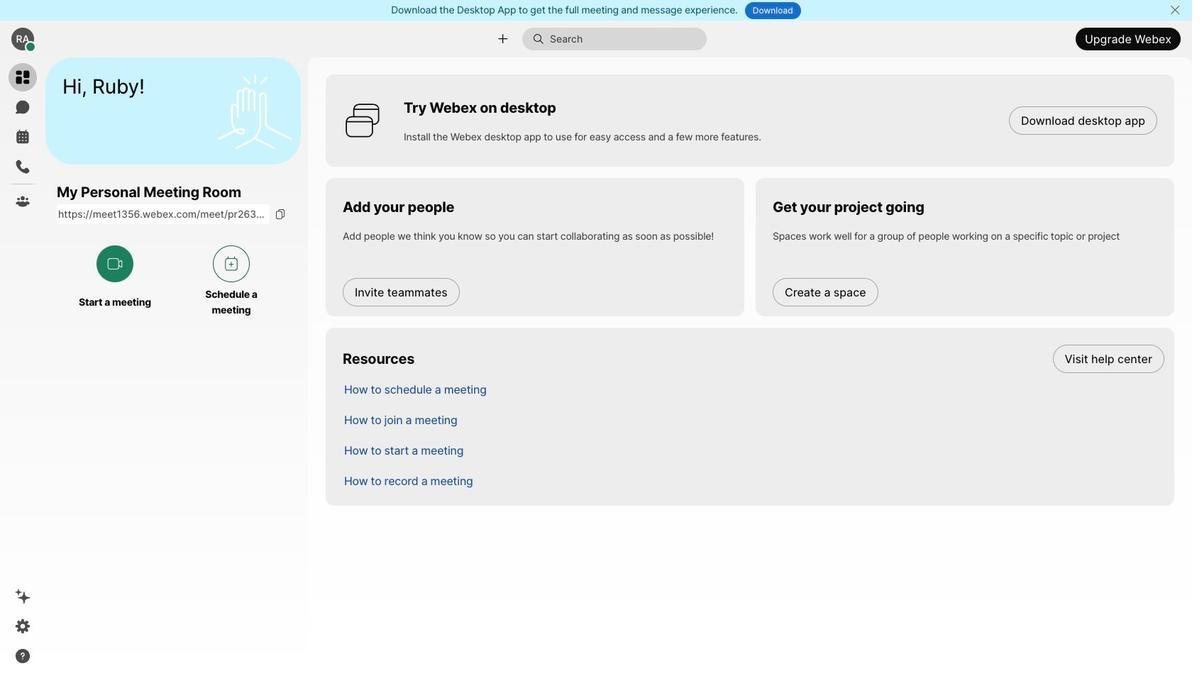 Task type: locate. For each thing, give the bounding box(es) containing it.
navigation
[[0, 57, 45, 683]]

cancel_16 image
[[1170, 4, 1181, 16]]

list item
[[333, 344, 1175, 374], [333, 374, 1175, 405], [333, 405, 1175, 435], [333, 435, 1175, 466], [333, 466, 1175, 496]]

None text field
[[57, 205, 270, 224]]



Task type: vqa. For each thing, say whether or not it's contained in the screenshot.
Webex tab list
yes



Task type: describe. For each thing, give the bounding box(es) containing it.
5 list item from the top
[[333, 466, 1175, 496]]

two hands high fiving image
[[212, 68, 297, 154]]

2 list item from the top
[[333, 374, 1175, 405]]

3 list item from the top
[[333, 405, 1175, 435]]

webex tab list
[[9, 63, 37, 216]]

4 list item from the top
[[333, 435, 1175, 466]]

1 list item from the top
[[333, 344, 1175, 374]]



